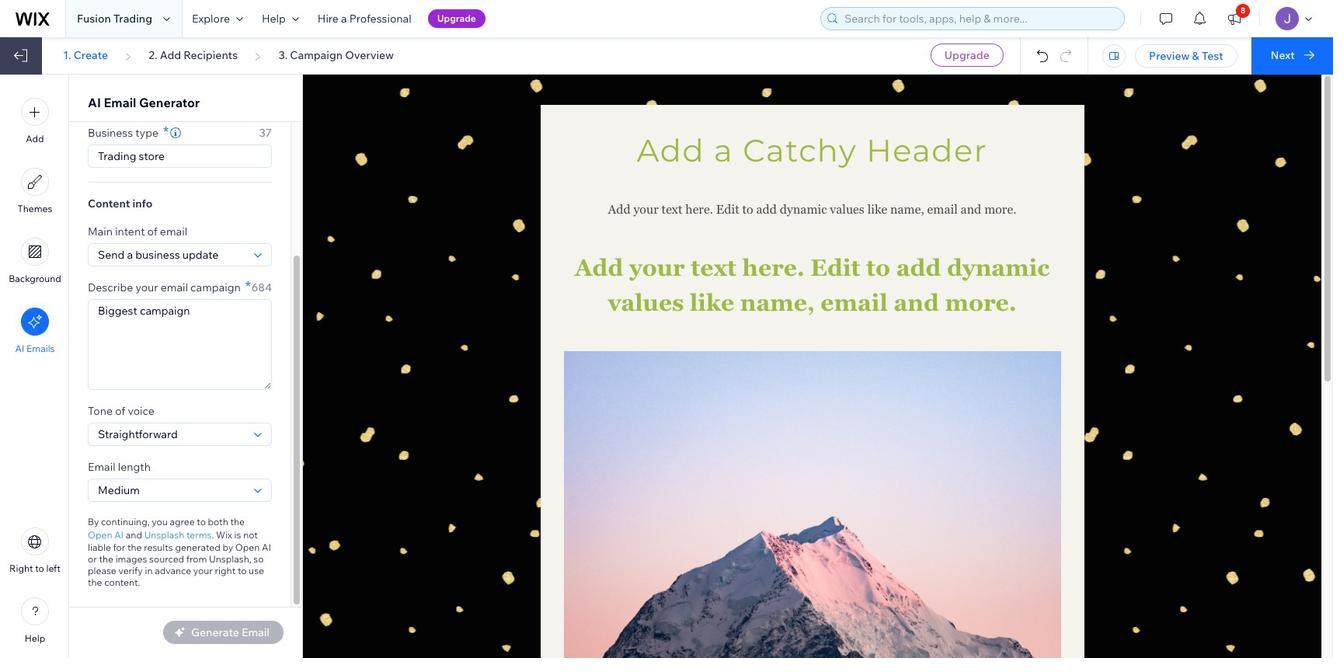 Task type: vqa. For each thing, say whether or not it's contained in the screenshot.
make
no



Task type: locate. For each thing, give the bounding box(es) containing it.
is
[[234, 529, 241, 541]]

0 vertical spatial *
[[163, 123, 169, 141]]

ai
[[88, 95, 101, 110], [15, 343, 24, 354], [114, 529, 124, 541], [262, 542, 271, 553]]

verify
[[118, 565, 143, 577]]

values
[[830, 202, 865, 217], [608, 289, 684, 316]]

1 horizontal spatial dynamic
[[948, 254, 1050, 281]]

help button down right to left
[[21, 598, 49, 644]]

upgrade down search for tools, apps, help & more... field at right top
[[945, 48, 990, 62]]

3. campaign overview link
[[279, 48, 394, 62]]

open up liable
[[88, 529, 112, 541]]

email left length
[[88, 460, 116, 474]]

1 vertical spatial upgrade button
[[931, 44, 1004, 67]]

campaign
[[290, 48, 343, 62]]

0 horizontal spatial add
[[757, 202, 777, 217]]

1 vertical spatial text
[[691, 254, 737, 281]]

help button up the 3.
[[253, 0, 308, 37]]

open
[[88, 529, 112, 541], [235, 542, 260, 553]]

1 vertical spatial like
[[690, 289, 735, 316]]

intent
[[115, 225, 145, 239]]

open down not
[[235, 542, 260, 553]]

1 horizontal spatial upgrade button
[[931, 44, 1004, 67]]

684
[[252, 281, 272, 295]]

type
[[135, 126, 159, 140]]

.
[[212, 529, 214, 541]]

0 vertical spatial help button
[[253, 0, 308, 37]]

1 horizontal spatial and
[[894, 289, 940, 316]]

0 vertical spatial a
[[341, 12, 347, 26]]

1 horizontal spatial help
[[262, 12, 286, 26]]

ai email generator
[[88, 95, 200, 110]]

* left 684
[[245, 278, 251, 295]]

*
[[163, 123, 169, 141], [245, 278, 251, 295]]

1 horizontal spatial here.
[[743, 254, 805, 281]]

0 horizontal spatial text
[[662, 202, 683, 217]]

1 horizontal spatial open
[[235, 542, 260, 553]]

None field
[[93, 244, 250, 266], [93, 424, 250, 445], [93, 480, 250, 501], [93, 244, 250, 266], [93, 424, 250, 445], [93, 480, 250, 501]]

0 vertical spatial email
[[104, 95, 136, 110]]

ai up for
[[114, 529, 124, 541]]

right
[[215, 565, 236, 577]]

1 horizontal spatial text
[[691, 254, 737, 281]]

1 vertical spatial and
[[894, 289, 940, 316]]

1 vertical spatial add
[[897, 254, 942, 281]]

0 horizontal spatial a
[[341, 12, 347, 26]]

upgrade for upgrade button to the right
[[945, 48, 990, 62]]

to
[[743, 202, 754, 217], [867, 254, 891, 281], [197, 516, 206, 528], [35, 563, 44, 574], [238, 565, 247, 577]]

0 vertical spatial open
[[88, 529, 112, 541]]

to inside . wix is not liable for the results generated by open ai or the images sourced from unsplash, so please verify in advance your right to use the content.
[[238, 565, 247, 577]]

0 vertical spatial edit
[[717, 202, 740, 217]]

1 vertical spatial open
[[235, 542, 260, 553]]

images
[[116, 553, 147, 565]]

and
[[961, 202, 982, 217], [894, 289, 940, 316], [126, 529, 142, 541]]

0 vertical spatial values
[[830, 202, 865, 217]]

0 vertical spatial add
[[757, 202, 777, 217]]

upgrade right professional
[[437, 12, 476, 24]]

1 vertical spatial edit
[[811, 254, 861, 281]]

0 horizontal spatial dynamic
[[780, 202, 827, 217]]

email inside describe your email campaign * 684
[[161, 281, 188, 295]]

test
[[1203, 49, 1224, 63]]

Business type field
[[93, 145, 267, 167]]

0 vertical spatial like
[[868, 202, 888, 217]]

1 vertical spatial more.
[[946, 289, 1017, 316]]

0 horizontal spatial open
[[88, 529, 112, 541]]

here.
[[686, 202, 714, 217], [743, 254, 805, 281]]

and inside the add your text here. edit to add dynamic values like name, email and more.
[[894, 289, 940, 316]]

help up the 3.
[[262, 12, 286, 26]]

0 horizontal spatial *
[[163, 123, 169, 141]]

1 horizontal spatial values
[[830, 202, 865, 217]]

hire
[[318, 12, 339, 26]]

add
[[757, 202, 777, 217], [897, 254, 942, 281]]

voice
[[128, 404, 155, 418]]

2 vertical spatial and
[[126, 529, 142, 541]]

1 horizontal spatial a
[[714, 131, 734, 169]]

so
[[254, 553, 264, 565]]

1 vertical spatial a
[[714, 131, 734, 169]]

1 vertical spatial values
[[608, 289, 684, 316]]

0 horizontal spatial like
[[690, 289, 735, 316]]

info
[[132, 197, 153, 211]]

3.
[[279, 48, 288, 62]]

next button
[[1252, 37, 1334, 75]]

upgrade button
[[428, 9, 486, 28], [931, 44, 1004, 67]]

continuing,
[[101, 516, 150, 528]]

1 horizontal spatial name,
[[891, 202, 925, 217]]

upgrade button right professional
[[428, 9, 486, 28]]

help
[[262, 12, 286, 26], [25, 633, 45, 644]]

1 horizontal spatial upgrade
[[945, 48, 990, 62]]

0 vertical spatial name,
[[891, 202, 925, 217]]

* right type at left
[[163, 123, 169, 141]]

0 horizontal spatial help
[[25, 633, 45, 644]]

of right intent at the top left of page
[[147, 225, 158, 239]]

results
[[144, 542, 173, 553]]

1 horizontal spatial edit
[[811, 254, 861, 281]]

agree
[[170, 516, 195, 528]]

themes
[[18, 203, 52, 215]]

your inside describe your email campaign * 684
[[136, 281, 158, 295]]

upgrade button down search for tools, apps, help & more... field at right top
[[931, 44, 1004, 67]]

the up is
[[230, 516, 245, 528]]

email up the business type *
[[104, 95, 136, 110]]

add inside button
[[26, 133, 44, 145]]

1 horizontal spatial of
[[147, 225, 158, 239]]

of right tone
[[115, 404, 125, 418]]

0 vertical spatial upgrade button
[[428, 9, 486, 28]]

0 vertical spatial more.
[[985, 202, 1017, 217]]

explore
[[192, 12, 230, 26]]

content
[[88, 197, 130, 211]]

professional
[[350, 12, 412, 26]]

1 vertical spatial help
[[25, 633, 45, 644]]

1 vertical spatial *
[[245, 278, 251, 295]]

0 horizontal spatial upgrade
[[437, 12, 476, 24]]

ai left emails
[[15, 343, 24, 354]]

email
[[104, 95, 136, 110], [88, 460, 116, 474]]

ai inside . wix is not liable for the results generated by open ai or the images sourced from unsplash, so please verify in advance your right to use the content.
[[262, 542, 271, 553]]

37
[[259, 126, 272, 140]]

2 horizontal spatial and
[[961, 202, 982, 217]]

0 vertical spatial upgrade
[[437, 12, 476, 24]]

upgrade
[[437, 12, 476, 24], [945, 48, 990, 62]]

ai up use
[[262, 542, 271, 553]]

0 horizontal spatial of
[[115, 404, 125, 418]]

ai emails button
[[15, 308, 55, 354]]

of
[[147, 225, 158, 239], [115, 404, 125, 418]]

and inside by continuing, you agree to both the open ai and unsplash terms
[[126, 529, 142, 541]]

1 vertical spatial dynamic
[[948, 254, 1050, 281]]

by continuing, you agree to both the open ai and unsplash terms
[[88, 516, 245, 541]]

content.
[[104, 577, 140, 588]]

0 horizontal spatial and
[[126, 529, 142, 541]]

0 horizontal spatial values
[[608, 289, 684, 316]]

the down "or"
[[88, 577, 102, 588]]

business type *
[[88, 123, 169, 141]]

0 horizontal spatial here.
[[686, 202, 714, 217]]

name,
[[891, 202, 925, 217], [741, 289, 815, 316]]

2.
[[149, 48, 158, 62]]

a right hire
[[341, 12, 347, 26]]

Describe your email campaign text field
[[89, 300, 271, 389]]

your
[[634, 202, 659, 217], [630, 254, 685, 281], [136, 281, 158, 295], [193, 565, 213, 577]]

1 vertical spatial upgrade
[[945, 48, 990, 62]]

1 horizontal spatial help button
[[253, 0, 308, 37]]

0 horizontal spatial upgrade button
[[428, 9, 486, 28]]

next
[[1272, 48, 1296, 62]]

right
[[9, 563, 33, 574]]

. wix is not liable for the results generated by open ai or the images sourced from unsplash, so please verify in advance your right to use the content.
[[88, 529, 271, 588]]

main intent of email
[[88, 225, 187, 239]]

the
[[230, 516, 245, 528], [127, 542, 142, 553], [99, 553, 113, 565], [88, 577, 102, 588]]

ai inside button
[[15, 343, 24, 354]]

a left catchy
[[714, 131, 734, 169]]

emails
[[26, 343, 55, 354]]

1 vertical spatial name,
[[741, 289, 815, 316]]

help down right to left
[[25, 633, 45, 644]]

&
[[1193, 49, 1200, 63]]

add button
[[21, 98, 49, 145]]

1 vertical spatial help button
[[21, 598, 49, 644]]

preview & test
[[1150, 49, 1224, 63]]

add
[[160, 48, 181, 62], [637, 131, 705, 169], [26, 133, 44, 145], [608, 202, 631, 217], [575, 254, 624, 281]]

0 vertical spatial here.
[[686, 202, 714, 217]]

not
[[243, 529, 258, 541]]



Task type: describe. For each thing, give the bounding box(es) containing it.
unsplash terms link
[[144, 528, 212, 542]]

0 horizontal spatial edit
[[717, 202, 740, 217]]

catchy
[[743, 131, 858, 169]]

0 vertical spatial of
[[147, 225, 158, 239]]

to inside by continuing, you agree to both the open ai and unsplash terms
[[197, 516, 206, 528]]

open inside . wix is not liable for the results generated by open ai or the images sourced from unsplash, so please verify in advance your right to use the content.
[[235, 542, 260, 553]]

trading
[[113, 12, 152, 26]]

1 vertical spatial email
[[88, 460, 116, 474]]

tone
[[88, 404, 113, 418]]

Search for tools, apps, help & more... field
[[840, 8, 1120, 30]]

please
[[88, 565, 116, 577]]

8 button
[[1218, 0, 1252, 37]]

0 vertical spatial dynamic
[[780, 202, 827, 217]]

email length
[[88, 460, 151, 474]]

create
[[74, 48, 108, 62]]

use
[[249, 565, 264, 577]]

the right for
[[127, 542, 142, 553]]

advance
[[155, 565, 191, 577]]

1 vertical spatial add your text here. edit to add dynamic values like name, email and more.
[[575, 254, 1056, 316]]

2. add recipients link
[[149, 48, 238, 62]]

right to left button
[[9, 528, 61, 574]]

hire a professional
[[318, 12, 412, 26]]

fusion trading
[[77, 12, 152, 26]]

upgrade for the topmost upgrade button
[[437, 12, 476, 24]]

you
[[152, 516, 168, 528]]

1 horizontal spatial *
[[245, 278, 251, 295]]

preview & test button
[[1136, 44, 1238, 68]]

by
[[223, 542, 233, 553]]

3. campaign overview
[[279, 48, 394, 62]]

content info
[[88, 197, 153, 211]]

2. add recipients
[[149, 48, 238, 62]]

tone of voice
[[88, 404, 155, 418]]

preview
[[1150, 49, 1191, 63]]

length
[[118, 460, 151, 474]]

background
[[9, 273, 61, 285]]

unsplash
[[144, 529, 184, 541]]

1.
[[63, 48, 71, 62]]

0 horizontal spatial help button
[[21, 598, 49, 644]]

in
[[145, 565, 153, 577]]

to inside right to left button
[[35, 563, 44, 574]]

background button
[[9, 238, 61, 285]]

add a catchy header
[[637, 131, 988, 169]]

main
[[88, 225, 113, 239]]

ai up business
[[88, 95, 101, 110]]

right to left
[[9, 563, 61, 574]]

0 vertical spatial add your text here. edit to add dynamic values like name, email and more.
[[608, 202, 1017, 217]]

for
[[113, 542, 125, 553]]

fusion
[[77, 12, 111, 26]]

1. create
[[63, 48, 108, 62]]

liable
[[88, 542, 111, 553]]

wix
[[216, 529, 232, 541]]

ai inside by continuing, you agree to both the open ai and unsplash terms
[[114, 529, 124, 541]]

describe your email campaign * 684
[[88, 278, 272, 295]]

campaign
[[191, 281, 241, 295]]

ai emails
[[15, 343, 55, 354]]

themes button
[[18, 168, 52, 215]]

8
[[1241, 5, 1246, 16]]

1 horizontal spatial add
[[897, 254, 942, 281]]

generator
[[139, 95, 200, 110]]

unsplash,
[[209, 553, 252, 565]]

1 horizontal spatial like
[[868, 202, 888, 217]]

by
[[88, 516, 99, 528]]

your inside . wix is not liable for the results generated by open ai or the images sourced from unsplash, so please verify in advance your right to use the content.
[[193, 565, 213, 577]]

from
[[186, 553, 207, 565]]

header
[[867, 131, 988, 169]]

a for professional
[[341, 12, 347, 26]]

0 vertical spatial and
[[961, 202, 982, 217]]

or
[[88, 553, 97, 565]]

open inside by continuing, you agree to both the open ai and unsplash terms
[[88, 529, 112, 541]]

a for catchy
[[714, 131, 734, 169]]

business
[[88, 126, 133, 140]]

the inside by continuing, you agree to both the open ai and unsplash terms
[[230, 516, 245, 528]]

0 horizontal spatial name,
[[741, 289, 815, 316]]

overview
[[345, 48, 394, 62]]

1 vertical spatial of
[[115, 404, 125, 418]]

terms
[[187, 529, 212, 541]]

both
[[208, 516, 228, 528]]

the right "or"
[[99, 553, 113, 565]]

hire a professional link
[[308, 0, 421, 37]]

0 vertical spatial help
[[262, 12, 286, 26]]

sourced
[[149, 553, 184, 565]]

recipients
[[184, 48, 238, 62]]

1. create link
[[63, 48, 108, 62]]

0 vertical spatial text
[[662, 202, 683, 217]]

open ai link
[[88, 528, 124, 542]]

describe
[[88, 281, 133, 295]]

generated
[[175, 542, 221, 553]]

1 vertical spatial here.
[[743, 254, 805, 281]]

left
[[46, 563, 61, 574]]



